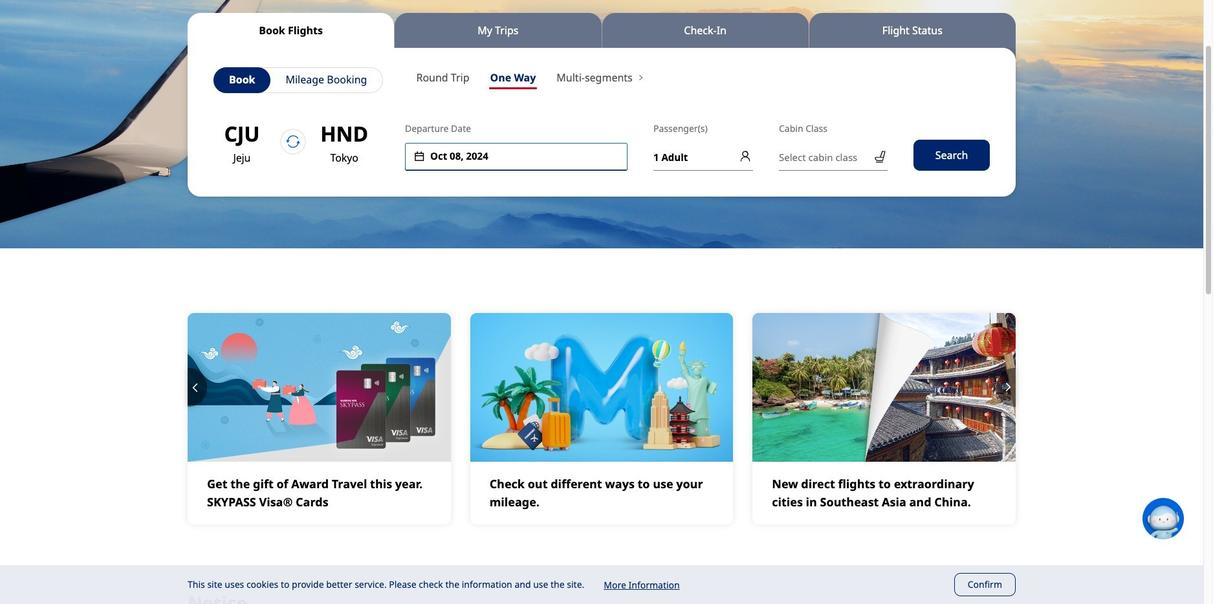 Task type: vqa. For each thing, say whether or not it's contained in the screenshot.
Booking type group
yes



Task type: describe. For each thing, give the bounding box(es) containing it.
booking type group
[[214, 67, 383, 93]]



Task type: locate. For each thing, give the bounding box(es) containing it.
tab list
[[188, 13, 1016, 48]]

itinerary type group
[[406, 67, 546, 92]]



